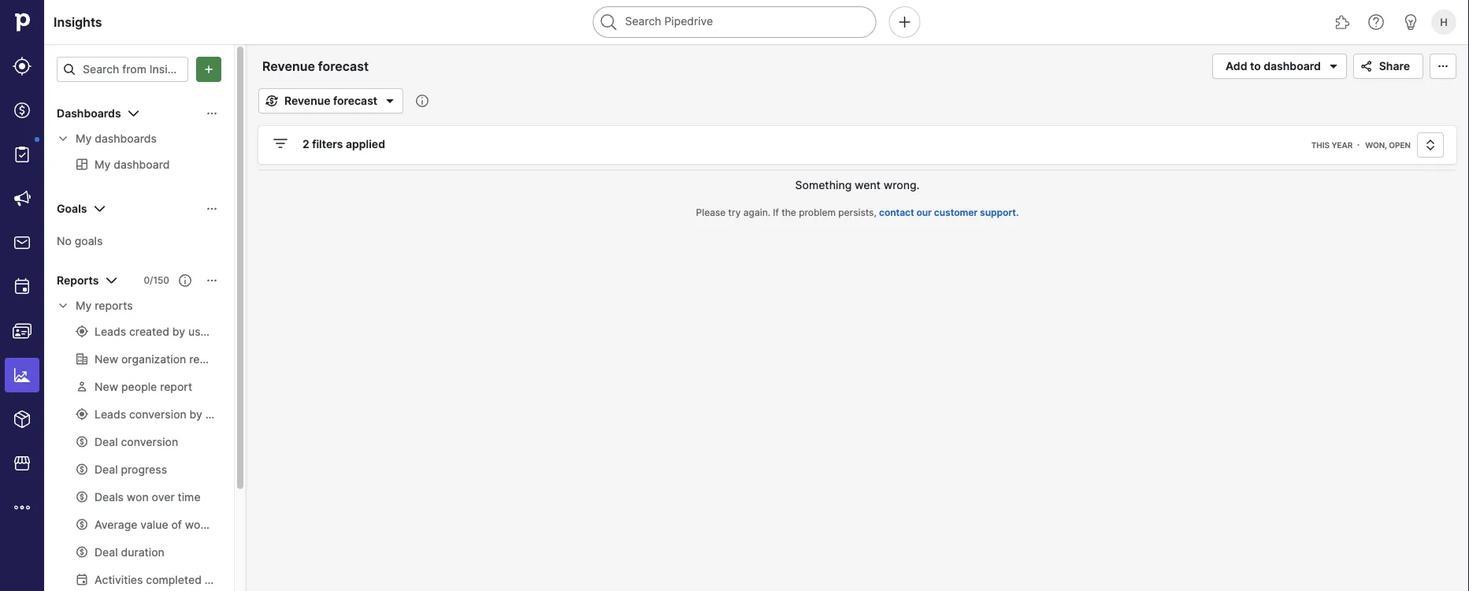 Task type: locate. For each thing, give the bounding box(es) containing it.
color primary image
[[1324, 57, 1343, 76], [1434, 60, 1453, 72], [381, 91, 400, 110], [262, 95, 281, 107], [206, 107, 218, 120], [271, 134, 290, 153], [90, 199, 109, 218], [206, 274, 218, 287]]

2 my from the top
[[76, 299, 92, 312]]

1 vertical spatial goals
[[75, 234, 103, 247]]

won,
[[1366, 140, 1388, 150]]

0 vertical spatial goals
[[57, 202, 87, 216]]

2
[[303, 138, 309, 151]]

persists,
[[839, 207, 877, 218]]

goals inside goals button
[[57, 202, 87, 216]]

color primary image up the "no goals"
[[90, 199, 109, 218]]

won, open
[[1366, 140, 1411, 150]]

color primary image inside dashboards button
[[124, 104, 143, 123]]

reports right color secondary icon
[[95, 299, 133, 312]]

color primary image inside goals button
[[206, 203, 218, 215]]

my
[[76, 132, 92, 145], [76, 299, 92, 312]]

share button
[[1354, 54, 1424, 79]]

reports up color secondary icon
[[57, 274, 99, 287]]

0 vertical spatial dashboards
[[57, 107, 121, 120]]

reports
[[57, 274, 99, 287], [95, 299, 133, 312]]

add
[[1226, 59, 1248, 73]]

1 my from the top
[[76, 132, 92, 145]]

products image
[[13, 410, 32, 429]]

color primary image
[[1358, 60, 1376, 72], [63, 63, 76, 76], [124, 104, 143, 123], [1422, 139, 1440, 151], [206, 203, 218, 215], [102, 271, 121, 290], [179, 274, 191, 287]]

goals up the no
[[57, 202, 87, 216]]

1 vertical spatial dashboards
[[95, 132, 157, 145]]

color primary image down color primary inverted icon
[[206, 107, 218, 120]]

more image
[[13, 498, 32, 517]]

menu
[[0, 0, 44, 591]]

forecast
[[333, 94, 378, 108]]

dashboards
[[57, 107, 121, 120], [95, 132, 157, 145]]

sales inbox image
[[13, 233, 32, 252]]

color primary image inside goals button
[[90, 199, 109, 218]]

year
[[1332, 140, 1353, 150]]

goals right the no
[[75, 234, 103, 247]]

goals
[[57, 202, 87, 216], [75, 234, 103, 247]]

please try again. if the problem persists, contact our customer support.
[[696, 207, 1019, 218]]

dashboards down dashboards button
[[95, 132, 157, 145]]

color primary image right 0/150 at the top left of the page
[[206, 274, 218, 287]]

my reports
[[76, 299, 133, 312]]

color primary image inside dashboards button
[[206, 107, 218, 120]]

something went wrong.
[[796, 178, 920, 191]]

dashboards inside button
[[57, 107, 121, 120]]

my for my dashboards
[[76, 132, 92, 145]]

support.
[[980, 207, 1019, 218]]

menu item
[[0, 353, 44, 397]]

0 vertical spatial my
[[76, 132, 92, 145]]

dashboard
[[1264, 59, 1321, 73]]

this year
[[1312, 140, 1353, 150]]

revenue
[[284, 94, 331, 108]]

open
[[1390, 140, 1411, 150]]

0 vertical spatial reports
[[57, 274, 99, 287]]

applied
[[346, 138, 385, 151]]

color primary image left info image
[[381, 91, 400, 110]]

problem
[[799, 207, 836, 218]]

my right color secondary image
[[76, 132, 92, 145]]

if
[[773, 207, 779, 218]]

share
[[1380, 59, 1411, 73]]

color primary image left revenue
[[262, 95, 281, 107]]

marketplace image
[[13, 454, 32, 473]]

dashboards up color secondary image
[[57, 107, 121, 120]]

my right color secondary icon
[[76, 299, 92, 312]]

color primary image right dashboard
[[1324, 57, 1343, 76]]

insights image
[[13, 366, 32, 385]]

1 vertical spatial my
[[76, 299, 92, 312]]

revenue forecast button
[[258, 88, 404, 113]]

add to dashboard
[[1226, 59, 1321, 73]]

this
[[1312, 140, 1330, 150]]

my for my reports
[[76, 299, 92, 312]]

add to dashboard button
[[1213, 54, 1347, 79]]

2 filters applied
[[303, 138, 385, 151]]



Task type: vqa. For each thing, say whether or not it's contained in the screenshot.
all
no



Task type: describe. For each thing, give the bounding box(es) containing it.
color primary image left 2
[[271, 134, 290, 153]]

contacts image
[[13, 322, 32, 340]]

try
[[729, 207, 741, 218]]

h button
[[1429, 6, 1460, 38]]

color primary inverted image
[[199, 63, 218, 76]]

1 vertical spatial reports
[[95, 299, 133, 312]]

sales assistant image
[[1402, 13, 1421, 32]]

no
[[57, 234, 72, 247]]

contact
[[879, 207, 915, 218]]

color secondary image
[[57, 132, 69, 145]]

filters
[[312, 138, 343, 151]]

quick add image
[[896, 13, 914, 32]]

leads image
[[13, 57, 32, 76]]

our
[[917, 207, 932, 218]]

color primary image inside share button
[[1358, 60, 1376, 72]]

goals button
[[44, 196, 234, 221]]

h
[[1441, 16, 1448, 28]]

color secondary image
[[57, 299, 69, 312]]

the
[[782, 207, 797, 218]]

0/150
[[144, 275, 169, 286]]

color primary image down h button
[[1434, 60, 1453, 72]]

Search Pipedrive field
[[593, 6, 877, 38]]

to
[[1251, 59, 1261, 73]]

something
[[796, 178, 852, 191]]

Revenue forecast field
[[258, 56, 392, 76]]

quick help image
[[1367, 13, 1386, 32]]

please
[[696, 207, 726, 218]]

again.
[[744, 207, 771, 218]]

dashboards button
[[44, 101, 234, 126]]

insights
[[54, 14, 102, 30]]

Search from Insights text field
[[57, 57, 188, 82]]

no goals
[[57, 234, 103, 247]]

color undefined image
[[13, 145, 32, 164]]

activities image
[[13, 277, 32, 296]]

revenue forecast
[[284, 94, 378, 108]]

home image
[[10, 10, 34, 34]]

customer
[[934, 207, 978, 218]]

wrong.
[[884, 178, 920, 191]]

contact our customer support. link
[[879, 207, 1019, 218]]

campaigns image
[[13, 189, 32, 208]]

deals image
[[13, 101, 32, 120]]

color primary image inside add to dashboard button
[[1324, 57, 1343, 76]]

my dashboards
[[76, 132, 157, 145]]

went
[[855, 178, 881, 191]]

info image
[[416, 95, 429, 107]]



